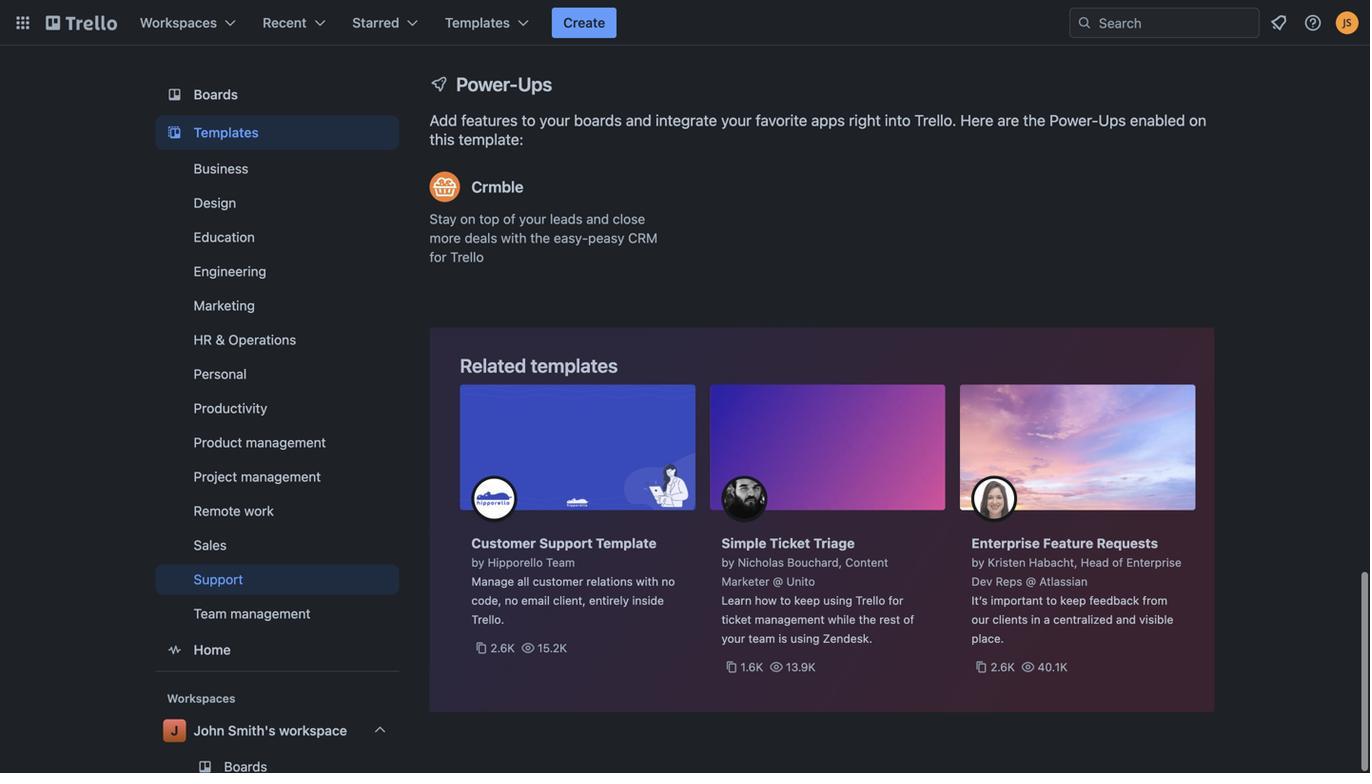 Task type: vqa. For each thing, say whether or not it's contained in the screenshot.


Task type: locate. For each thing, give the bounding box(es) containing it.
product management
[[194, 435, 326, 451]]

0 horizontal spatial of
[[503, 211, 516, 227]]

1 horizontal spatial power-
[[1050, 111, 1099, 129]]

and inside the enterprise feature requests by kristen habacht, head of enterprise dev reps @ atlassian it's important to keep feedback from our clients in a centralized and visible place.
[[1117, 614, 1137, 627]]

1 horizontal spatial templates
[[445, 15, 510, 30]]

0 horizontal spatial power-
[[456, 73, 518, 95]]

for down "more"
[[430, 249, 447, 265]]

of inside the enterprise feature requests by kristen habacht, head of enterprise dev reps @ atlassian it's important to keep feedback from our clients in a centralized and visible place.
[[1113, 556, 1124, 570]]

templates
[[531, 355, 618, 377]]

with inside customer support template by hipporello team manage all customer relations with no code, no email client, entirely inside trello.
[[636, 575, 659, 589]]

templates up power-ups
[[445, 15, 510, 30]]

enterprise up kristen
[[972, 536, 1040, 552]]

the inside add features to your boards and integrate your favorite apps right into trello. here are the power-ups enabled on this template:
[[1024, 111, 1046, 129]]

bouchard,
[[788, 556, 843, 570]]

on
[[1190, 111, 1207, 129], [461, 211, 476, 227]]

ups inside add features to your boards and integrate your favorite apps right into trello. here are the power-ups enabled on this template:
[[1099, 111, 1127, 129]]

trello down the deals
[[450, 249, 484, 265]]

0 horizontal spatial no
[[505, 595, 518, 608]]

@ right the reps in the bottom of the page
[[1026, 575, 1037, 589]]

enterprise
[[972, 536, 1040, 552], [1127, 556, 1182, 570]]

management down the productivity link
[[246, 435, 326, 451]]

1 vertical spatial with
[[636, 575, 659, 589]]

primary element
[[0, 0, 1371, 46]]

0 vertical spatial using
[[824, 595, 853, 608]]

support down 'sales' at bottom
[[194, 572, 243, 588]]

by inside the enterprise feature requests by kristen habacht, head of enterprise dev reps @ atlassian it's important to keep feedback from our clients in a centralized and visible place.
[[972, 556, 985, 570]]

the
[[1024, 111, 1046, 129], [531, 230, 550, 246], [859, 614, 877, 627]]

hipporello team image
[[472, 476, 517, 522]]

2 by from the left
[[722, 556, 735, 570]]

team up customer
[[546, 556, 575, 570]]

2 keep from the left
[[1061, 595, 1087, 608]]

related
[[460, 355, 527, 377]]

management up is
[[755, 614, 825, 627]]

2.6k down place.
[[991, 661, 1016, 675]]

your left leads
[[519, 211, 547, 227]]

0 horizontal spatial team
[[194, 606, 227, 622]]

1 vertical spatial templates
[[194, 125, 259, 140]]

1 horizontal spatial ups
[[1099, 111, 1127, 129]]

this
[[430, 130, 455, 149]]

for inside simple ticket triage by nicholas bouchard, content marketer @ unito learn how to keep using trello for ticket management while the rest of your team is using zendesk.
[[889, 595, 904, 608]]

templates link
[[156, 115, 399, 150]]

by up dev at the bottom right
[[972, 556, 985, 570]]

0 horizontal spatial keep
[[795, 595, 821, 608]]

templates
[[445, 15, 510, 30], [194, 125, 259, 140]]

business link
[[156, 154, 399, 184]]

trello. down the code,
[[472, 614, 505, 627]]

1 horizontal spatial support
[[540, 536, 593, 552]]

favorite
[[756, 111, 808, 129]]

@
[[773, 575, 784, 589], [1026, 575, 1037, 589]]

management inside team management link
[[230, 606, 311, 622]]

leads
[[550, 211, 583, 227]]

customer support template by hipporello team manage all customer relations with no code, no email client, entirely inside trello.
[[472, 536, 675, 627]]

keep down unito
[[795, 595, 821, 608]]

how
[[755, 595, 777, 608]]

by up manage
[[472, 556, 485, 570]]

team management link
[[156, 599, 399, 630]]

0 vertical spatial team
[[546, 556, 575, 570]]

open information menu image
[[1304, 13, 1323, 32]]

top
[[480, 211, 500, 227]]

0 horizontal spatial @
[[773, 575, 784, 589]]

hipporello
[[488, 556, 543, 570]]

1 vertical spatial support
[[194, 572, 243, 588]]

enterprise down requests
[[1127, 556, 1182, 570]]

work
[[244, 503, 274, 519]]

right
[[849, 111, 881, 129]]

ups left the enabled
[[1099, 111, 1127, 129]]

1 horizontal spatial team
[[546, 556, 575, 570]]

team up the home at the bottom left of the page
[[194, 606, 227, 622]]

2 @ from the left
[[1026, 575, 1037, 589]]

templates button
[[434, 8, 541, 38]]

@ inside the enterprise feature requests by kristen habacht, head of enterprise dev reps @ atlassian it's important to keep feedback from our clients in a centralized and visible place.
[[1026, 575, 1037, 589]]

workspaces inside dropdown button
[[140, 15, 217, 30]]

0 vertical spatial trello
[[450, 249, 484, 265]]

Search field
[[1093, 9, 1260, 37]]

templates up the business
[[194, 125, 259, 140]]

using up while
[[824, 595, 853, 608]]

0 vertical spatial and
[[626, 111, 652, 129]]

to up "a"
[[1047, 595, 1058, 608]]

0 horizontal spatial ups
[[518, 73, 552, 95]]

management for product management
[[246, 435, 326, 451]]

1 horizontal spatial to
[[781, 595, 791, 608]]

crm
[[628, 230, 658, 246]]

by for simple
[[722, 556, 735, 570]]

here
[[961, 111, 994, 129]]

1 vertical spatial power-
[[1050, 111, 1099, 129]]

1 horizontal spatial enterprise
[[1127, 556, 1182, 570]]

1 horizontal spatial for
[[889, 595, 904, 608]]

2 horizontal spatial by
[[972, 556, 985, 570]]

0 vertical spatial the
[[1024, 111, 1046, 129]]

0 horizontal spatial enterprise
[[972, 536, 1040, 552]]

power- inside add features to your boards and integrate your favorite apps right into trello. here are the power-ups enabled on this template:
[[1050, 111, 1099, 129]]

15.2k
[[538, 642, 567, 655]]

management down product management link
[[241, 469, 321, 485]]

crmble
[[472, 178, 524, 196]]

workspaces button
[[129, 8, 248, 38]]

management for project management
[[241, 469, 321, 485]]

template board image
[[163, 121, 186, 144]]

1 @ from the left
[[773, 575, 784, 589]]

workspaces up john
[[167, 692, 236, 706]]

support up customer
[[540, 536, 593, 552]]

enabled
[[1131, 111, 1186, 129]]

0 vertical spatial on
[[1190, 111, 1207, 129]]

0 horizontal spatial and
[[587, 211, 609, 227]]

keep
[[795, 595, 821, 608], [1061, 595, 1087, 608]]

1 horizontal spatial 2.6k
[[991, 661, 1016, 675]]

0 horizontal spatial for
[[430, 249, 447, 265]]

0 vertical spatial for
[[430, 249, 447, 265]]

to right features
[[522, 111, 536, 129]]

1 vertical spatial trello
[[856, 595, 886, 608]]

with inside stay on top of your leads and close more deals with the easy-peasy crm for trello
[[501, 230, 527, 246]]

the left rest
[[859, 614, 877, 627]]

of down requests
[[1113, 556, 1124, 570]]

learn
[[722, 595, 752, 608]]

1 horizontal spatial no
[[662, 575, 675, 589]]

0 horizontal spatial on
[[461, 211, 476, 227]]

management inside product management link
[[246, 435, 326, 451]]

no up "inside"
[[662, 575, 675, 589]]

trello up rest
[[856, 595, 886, 608]]

keep inside simple ticket triage by nicholas bouchard, content marketer @ unito learn how to keep using trello for ticket management while the rest of your team is using zendesk.
[[795, 595, 821, 608]]

0 horizontal spatial with
[[501, 230, 527, 246]]

by down simple
[[722, 556, 735, 570]]

2 horizontal spatial to
[[1047, 595, 1058, 608]]

of right rest
[[904, 614, 915, 627]]

on inside stay on top of your leads and close more deals with the easy-peasy crm for trello
[[461, 211, 476, 227]]

place.
[[972, 633, 1005, 646]]

0 vertical spatial no
[[662, 575, 675, 589]]

0 horizontal spatial templates
[[194, 125, 259, 140]]

0 vertical spatial support
[[540, 536, 593, 552]]

1 horizontal spatial by
[[722, 556, 735, 570]]

1.6k
[[741, 661, 764, 675]]

0 horizontal spatial 2.6k
[[491, 642, 515, 655]]

2.6k left 15.2k
[[491, 642, 515, 655]]

1 vertical spatial for
[[889, 595, 904, 608]]

team
[[546, 556, 575, 570], [194, 606, 227, 622]]

2 horizontal spatial and
[[1117, 614, 1137, 627]]

add features to your boards and integrate your favorite apps right into trello. here are the power-ups enabled on this template:
[[430, 111, 1207, 149]]

0 horizontal spatial using
[[791, 633, 820, 646]]

trello.
[[915, 111, 957, 129], [472, 614, 505, 627]]

by inside customer support template by hipporello team manage all customer relations with no code, no email client, entirely inside trello.
[[472, 556, 485, 570]]

rest
[[880, 614, 901, 627]]

a
[[1044, 614, 1051, 627]]

2 horizontal spatial the
[[1024, 111, 1046, 129]]

and down feedback
[[1117, 614, 1137, 627]]

on left the top on the top left of page
[[461, 211, 476, 227]]

workspaces up board icon
[[140, 15, 217, 30]]

with
[[501, 230, 527, 246], [636, 575, 659, 589]]

2 horizontal spatial of
[[1113, 556, 1124, 570]]

1 horizontal spatial with
[[636, 575, 659, 589]]

1 horizontal spatial the
[[859, 614, 877, 627]]

1 horizontal spatial @
[[1026, 575, 1037, 589]]

trello. right into
[[915, 111, 957, 129]]

for
[[430, 249, 447, 265], [889, 595, 904, 608]]

personal
[[194, 366, 247, 382]]

john smith (johnsmith38824343) image
[[1337, 11, 1359, 34]]

1 vertical spatial on
[[461, 211, 476, 227]]

on right the enabled
[[1190, 111, 1207, 129]]

nicholas bouchard, content marketer @ unito image
[[722, 476, 768, 522]]

trello
[[450, 249, 484, 265], [856, 595, 886, 608]]

apps
[[812, 111, 845, 129]]

with right the deals
[[501, 230, 527, 246]]

product
[[194, 435, 242, 451]]

@ up how
[[773, 575, 784, 589]]

remote work link
[[156, 496, 399, 527]]

stay on top of your leads and close more deals with the easy-peasy crm for trello
[[430, 211, 658, 265]]

to
[[522, 111, 536, 129], [781, 595, 791, 608], [1047, 595, 1058, 608]]

0 vertical spatial workspaces
[[140, 15, 217, 30]]

1 horizontal spatial keep
[[1061, 595, 1087, 608]]

to right how
[[781, 595, 791, 608]]

workspace
[[279, 723, 347, 739]]

0 horizontal spatial trello.
[[472, 614, 505, 627]]

management inside project management link
[[241, 469, 321, 485]]

and up the peasy
[[587, 211, 609, 227]]

productivity link
[[156, 393, 399, 424]]

ups up template:
[[518, 73, 552, 95]]

into
[[885, 111, 911, 129]]

recent button
[[251, 8, 337, 38]]

2 vertical spatial of
[[904, 614, 915, 627]]

and right boards
[[626, 111, 652, 129]]

1 vertical spatial ups
[[1099, 111, 1127, 129]]

management down support link
[[230, 606, 311, 622]]

2 vertical spatial the
[[859, 614, 877, 627]]

3 by from the left
[[972, 556, 985, 570]]

0 horizontal spatial to
[[522, 111, 536, 129]]

and inside add features to your boards and integrate your favorite apps right into trello. here are the power-ups enabled on this template:
[[626, 111, 652, 129]]

template:
[[459, 130, 524, 149]]

@ inside simple ticket triage by nicholas bouchard, content marketer @ unito learn how to keep using trello for ticket management while the rest of your team is using zendesk.
[[773, 575, 784, 589]]

your left boards
[[540, 111, 570, 129]]

for up rest
[[889, 595, 904, 608]]

reps
[[996, 575, 1023, 589]]

your down ticket
[[722, 633, 746, 646]]

0 vertical spatial ups
[[518, 73, 552, 95]]

0 vertical spatial templates
[[445, 15, 510, 30]]

personal link
[[156, 359, 399, 390]]

using
[[824, 595, 853, 608], [791, 633, 820, 646]]

template
[[596, 536, 657, 552]]

1 vertical spatial trello.
[[472, 614, 505, 627]]

with up "inside"
[[636, 575, 659, 589]]

1 horizontal spatial and
[[626, 111, 652, 129]]

0 vertical spatial with
[[501, 230, 527, 246]]

1 horizontal spatial of
[[904, 614, 915, 627]]

client,
[[553, 595, 586, 608]]

0 vertical spatial of
[[503, 211, 516, 227]]

is
[[779, 633, 788, 646]]

1 horizontal spatial trello.
[[915, 111, 957, 129]]

0 vertical spatial enterprise
[[972, 536, 1040, 552]]

1 vertical spatial the
[[531, 230, 550, 246]]

management
[[246, 435, 326, 451], [241, 469, 321, 485], [230, 606, 311, 622], [755, 614, 825, 627]]

power- up features
[[456, 73, 518, 95]]

trello inside simple ticket triage by nicholas bouchard, content marketer @ unito learn how to keep using trello for ticket management while the rest of your team is using zendesk.
[[856, 595, 886, 608]]

easy-
[[554, 230, 588, 246]]

management inside simple ticket triage by nicholas bouchard, content marketer @ unito learn how to keep using trello for ticket management while the rest of your team is using zendesk.
[[755, 614, 825, 627]]

product management link
[[156, 428, 399, 458]]

triage
[[814, 536, 855, 552]]

1 horizontal spatial on
[[1190, 111, 1207, 129]]

using right is
[[791, 633, 820, 646]]

1 horizontal spatial trello
[[856, 595, 886, 608]]

keep down atlassian
[[1061, 595, 1087, 608]]

0 horizontal spatial trello
[[450, 249, 484, 265]]

the right 'are'
[[1024, 111, 1046, 129]]

trello inside stay on top of your leads and close more deals with the easy-peasy crm for trello
[[450, 249, 484, 265]]

it's
[[972, 595, 988, 608]]

0 horizontal spatial by
[[472, 556, 485, 570]]

0 vertical spatial trello.
[[915, 111, 957, 129]]

no
[[662, 575, 675, 589], [505, 595, 518, 608]]

1 vertical spatial and
[[587, 211, 609, 227]]

clients
[[993, 614, 1028, 627]]

your inside simple ticket triage by nicholas bouchard, content marketer @ unito learn how to keep using trello for ticket management while the rest of your team is using zendesk.
[[722, 633, 746, 646]]

2 vertical spatial and
[[1117, 614, 1137, 627]]

power- right 'are'
[[1050, 111, 1099, 129]]

0 vertical spatial 2.6k
[[491, 642, 515, 655]]

by inside simple ticket triage by nicholas bouchard, content marketer @ unito learn how to keep using trello for ticket management while the rest of your team is using zendesk.
[[722, 556, 735, 570]]

habacht,
[[1029, 556, 1078, 570]]

of right the top on the top left of page
[[503, 211, 516, 227]]

related templates
[[460, 355, 618, 377]]

to inside add features to your boards and integrate your favorite apps right into trello. here are the power-ups enabled on this template:
[[522, 111, 536, 129]]

power-
[[456, 73, 518, 95], [1050, 111, 1099, 129]]

1 keep from the left
[[795, 595, 821, 608]]

your inside stay on top of your leads and close more deals with the easy-peasy crm for trello
[[519, 211, 547, 227]]

design
[[194, 195, 236, 211]]

1 vertical spatial 2.6k
[[991, 661, 1016, 675]]

no down all
[[505, 595, 518, 608]]

0 horizontal spatial the
[[531, 230, 550, 246]]

content
[[846, 556, 889, 570]]

1 vertical spatial of
[[1113, 556, 1124, 570]]

the left the easy-
[[531, 230, 550, 246]]

1 by from the left
[[472, 556, 485, 570]]

to inside the enterprise feature requests by kristen habacht, head of enterprise dev reps @ atlassian it's important to keep feedback from our clients in a centralized and visible place.
[[1047, 595, 1058, 608]]



Task type: describe. For each thing, give the bounding box(es) containing it.
templates inside templates dropdown button
[[445, 15, 510, 30]]

john
[[194, 723, 225, 739]]

power-ups
[[456, 73, 552, 95]]

with for the
[[501, 230, 527, 246]]

1 vertical spatial enterprise
[[1127, 556, 1182, 570]]

support link
[[156, 565, 399, 595]]

1 vertical spatial workspaces
[[167, 692, 236, 706]]

by for customer
[[472, 556, 485, 570]]

business
[[194, 161, 249, 176]]

while
[[828, 614, 856, 627]]

on inside add features to your boards and integrate your favorite apps right into trello. here are the power-ups enabled on this template:
[[1190, 111, 1207, 129]]

customer
[[472, 536, 536, 552]]

visible
[[1140, 614, 1174, 627]]

important
[[991, 595, 1044, 608]]

operations
[[229, 332, 296, 348]]

boards
[[574, 111, 622, 129]]

john smith's workspace
[[194, 723, 347, 739]]

marketing
[[194, 298, 255, 314]]

project
[[194, 469, 237, 485]]

trello. inside add features to your boards and integrate your favorite apps right into trello. here are the power-ups enabled on this template:
[[915, 111, 957, 129]]

hr & operations link
[[156, 325, 399, 355]]

atlassian
[[1040, 575, 1088, 589]]

feature
[[1044, 536, 1094, 552]]

close
[[613, 211, 646, 227]]

13.9k
[[786, 661, 816, 675]]

add
[[430, 111, 457, 129]]

the inside simple ticket triage by nicholas bouchard, content marketer @ unito learn how to keep using trello for ticket management while the rest of your team is using zendesk.
[[859, 614, 877, 627]]

from
[[1143, 595, 1168, 608]]

templates inside templates link
[[194, 125, 259, 140]]

for inside stay on top of your leads and close more deals with the easy-peasy crm for trello
[[430, 249, 447, 265]]

education link
[[156, 222, 399, 253]]

and inside stay on top of your leads and close more deals with the easy-peasy crm for trello
[[587, 211, 609, 227]]

keep inside the enterprise feature requests by kristen habacht, head of enterprise dev reps @ atlassian it's important to keep feedback from our clients in a centralized and visible place.
[[1061, 595, 1087, 608]]

your left "favorite"
[[722, 111, 752, 129]]

home link
[[156, 633, 399, 668]]

design link
[[156, 188, 399, 218]]

home image
[[163, 639, 186, 662]]

simple ticket triage by nicholas bouchard, content marketer @ unito learn how to keep using trello for ticket management while the rest of your team is using zendesk.
[[722, 536, 915, 646]]

email
[[522, 595, 550, 608]]

team inside customer support template by hipporello team manage all customer relations with no code, no email client, entirely inside trello.
[[546, 556, 575, 570]]

search image
[[1078, 15, 1093, 30]]

recent
[[263, 15, 307, 30]]

management for team management
[[230, 606, 311, 622]]

home
[[194, 642, 231, 658]]

relations
[[587, 575, 633, 589]]

marketing link
[[156, 291, 399, 321]]

head
[[1081, 556, 1110, 570]]

1 vertical spatial team
[[194, 606, 227, 622]]

engineering
[[194, 264, 267, 279]]

kristen habacht, head of enterprise dev reps @ atlassian image
[[972, 476, 1018, 522]]

centralized
[[1054, 614, 1113, 627]]

40.1k
[[1038, 661, 1068, 675]]

of inside stay on top of your leads and close more deals with the easy-peasy crm for trello
[[503, 211, 516, 227]]

by for enterprise
[[972, 556, 985, 570]]

create button
[[552, 8, 617, 38]]

support inside customer support template by hipporello team manage all customer relations with no code, no email client, entirely inside trello.
[[540, 536, 593, 552]]

project management link
[[156, 462, 399, 492]]

marketer
[[722, 575, 770, 589]]

1 vertical spatial using
[[791, 633, 820, 646]]

1 vertical spatial no
[[505, 595, 518, 608]]

hr
[[194, 332, 212, 348]]

j
[[171, 723, 179, 739]]

boards link
[[156, 77, 399, 112]]

board image
[[163, 83, 186, 106]]

features
[[461, 111, 518, 129]]

inside
[[633, 595, 664, 608]]

trello. inside customer support template by hipporello team manage all customer relations with no code, no email client, entirely inside trello.
[[472, 614, 505, 627]]

0 notifications image
[[1268, 11, 1291, 34]]

starred
[[353, 15, 400, 30]]

code,
[[472, 595, 502, 608]]

stay
[[430, 211, 457, 227]]

team management
[[194, 606, 311, 622]]

back to home image
[[46, 8, 117, 38]]

unito
[[787, 575, 816, 589]]

dev
[[972, 575, 993, 589]]

all
[[518, 575, 530, 589]]

to inside simple ticket triage by nicholas bouchard, content marketer @ unito learn how to keep using trello for ticket management while the rest of your team is using zendesk.
[[781, 595, 791, 608]]

1 horizontal spatial using
[[824, 595, 853, 608]]

ticket
[[722, 614, 752, 627]]

enterprise feature requests by kristen habacht, head of enterprise dev reps @ atlassian it's important to keep feedback from our clients in a centralized and visible place.
[[972, 536, 1182, 646]]

in
[[1032, 614, 1041, 627]]

starred button
[[341, 8, 430, 38]]

kristen
[[988, 556, 1026, 570]]

team
[[749, 633, 776, 646]]

with for no
[[636, 575, 659, 589]]

&
[[216, 332, 225, 348]]

the inside stay on top of your leads and close more deals with the easy-peasy crm for trello
[[531, 230, 550, 246]]

smith's
[[228, 723, 276, 739]]

2.6k for customer support template
[[491, 642, 515, 655]]

our
[[972, 614, 990, 627]]

nicholas
[[738, 556, 784, 570]]

simple
[[722, 536, 767, 552]]

of inside simple ticket triage by nicholas bouchard, content marketer @ unito learn how to keep using trello for ticket management while the rest of your team is using zendesk.
[[904, 614, 915, 627]]

education
[[194, 229, 255, 245]]

integrate
[[656, 111, 718, 129]]

are
[[998, 111, 1020, 129]]

2.6k for enterprise feature requests
[[991, 661, 1016, 675]]

0 vertical spatial power-
[[456, 73, 518, 95]]

ticket
[[770, 536, 811, 552]]

hr & operations
[[194, 332, 296, 348]]

remote work
[[194, 503, 274, 519]]

0 horizontal spatial support
[[194, 572, 243, 588]]

feedback
[[1090, 595, 1140, 608]]



